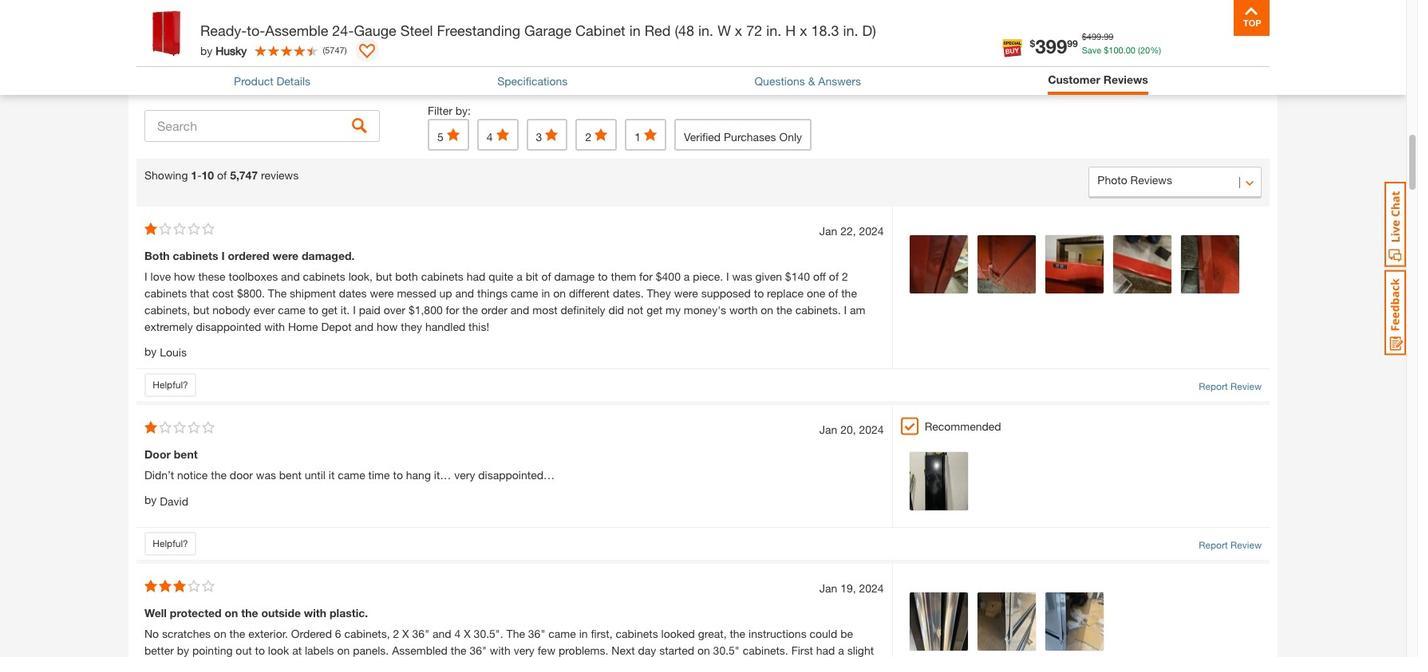 Task type: locate. For each thing, give the bounding box(es) containing it.
cabinets inside well protected on the outside with plastic. no scratches on the exterior. ordered 6 cabinets, 2 x 36" and 4 x 30.5". the 36" came in first, cabinets looked  great, the instructions could be better by pointing out to look at labels on panels. assembled the 36" with very few problems. next day started on 30.5" cabinets. first had a sligh
[[616, 628, 658, 641]]

1 vertical spatial helpful? button
[[144, 533, 196, 557]]

save
[[1082, 44, 1102, 55]]

helpful? button
[[144, 374, 196, 398], [144, 533, 196, 557]]

1 horizontal spatial x
[[800, 22, 807, 39]]

the inside both cabinets i ordered were damaged. i love how these toolboxes and cabinets look, but both cabinets had quite a bit of damage to them for $400 a piece. i was given $140 off of 2 cabinets that cost $800. the shipment dates were messed up and things came in on different dates. they were supposed to replace one of the cabinets, but nobody ever came to get it. i paid over $1,800 for the order and most definitely did not get my money's worth on the cabinets. i am extremely disappointed with home depot and how they handled this!
[[268, 286, 287, 300]]

report review
[[1199, 381, 1262, 393], [1199, 540, 1262, 552]]

36" up few
[[528, 628, 546, 641]]

the down the replace
[[777, 303, 792, 317]]

toolboxes
[[229, 269, 278, 283]]

by left husky
[[200, 44, 213, 57]]

came up few
[[549, 628, 576, 641]]

to-
[[247, 22, 265, 39]]

to inside door bent didn't notice the door was bent until it came time to hang it… very disappointed…
[[393, 469, 403, 482]]

.
[[1102, 31, 1104, 42], [1124, 44, 1126, 55]]

1 vertical spatial report review button
[[1199, 539, 1262, 554]]

0 vertical spatial with
[[264, 320, 285, 333]]

1 horizontal spatial for
[[639, 269, 653, 283]]

report review for jan 22, 2024
[[1199, 381, 1262, 393]]

extremely
[[144, 320, 193, 333]]

72
[[746, 22, 762, 39]]

1 review from the top
[[1231, 381, 1262, 393]]

came inside door bent didn't notice the door was bent until it came time to hang it… very disappointed…
[[338, 469, 365, 482]]

2 helpful? from the top
[[153, 538, 188, 550]]

a down 'be'
[[838, 645, 844, 658]]

0 horizontal spatial 99
[[1068, 37, 1078, 49]]

the up 30.5"
[[730, 628, 746, 641]]

1 vertical spatial cabinets.
[[743, 645, 789, 658]]

of
[[217, 168, 227, 182], [542, 269, 551, 283], [829, 269, 839, 283], [829, 286, 838, 300]]

1 vertical spatial was
[[256, 469, 276, 482]]

1 horizontal spatial very
[[514, 645, 535, 658]]

shipment
[[290, 286, 336, 300]]

0 horizontal spatial how
[[174, 269, 195, 283]]

started
[[660, 645, 695, 658]]

3 2024 from the top
[[859, 582, 884, 596]]

1 vertical spatial with
[[304, 607, 327, 621]]

2 horizontal spatial in.
[[843, 22, 859, 39]]

review
[[1231, 381, 1262, 393], [1231, 540, 1262, 552]]

2024
[[859, 224, 884, 237], [859, 423, 884, 437], [859, 582, 884, 596]]

the right 30.5".
[[507, 628, 525, 641]]

0 vertical spatial but
[[376, 269, 392, 283]]

1 horizontal spatial 99
[[1104, 31, 1114, 42]]

report review for jan 20, 2024
[[1199, 540, 1262, 552]]

a left the bit
[[517, 269, 523, 283]]

1 vertical spatial the
[[507, 628, 525, 641]]

0 horizontal spatial but
[[193, 303, 210, 317]]

x left 30.5".
[[464, 628, 471, 641]]

and left most
[[511, 303, 530, 317]]

money's
[[684, 303, 726, 317]]

1 horizontal spatial a
[[684, 269, 690, 283]]

2 vertical spatial 2
[[393, 628, 399, 641]]

well
[[144, 607, 167, 621]]

protected
[[170, 607, 222, 621]]

1 helpful? button from the top
[[144, 374, 196, 398]]

was right door at the bottom of the page
[[256, 469, 276, 482]]

were up paid at left top
[[370, 286, 394, 300]]

1 vertical spatial report review
[[1199, 540, 1262, 552]]

1 horizontal spatial 4
[[487, 130, 493, 143]]

both
[[395, 269, 418, 283]]

2 horizontal spatial 36"
[[528, 628, 546, 641]]

3 jan from the top
[[820, 582, 838, 596]]

1 horizontal spatial but
[[376, 269, 392, 283]]

2 horizontal spatial a
[[838, 645, 844, 658]]

0 vertical spatial 2024
[[859, 224, 884, 237]]

x right h
[[800, 22, 807, 39]]

4 inside button
[[487, 130, 493, 143]]

off
[[813, 269, 826, 283]]

filter by:
[[428, 103, 471, 117]]

definitely
[[561, 303, 606, 317]]

the up out
[[230, 628, 245, 641]]

x right w
[[735, 22, 743, 39]]

the inside door bent didn't notice the door was bent until it came time to hang it… very disappointed…
[[211, 469, 227, 482]]

1 horizontal spatial how
[[377, 320, 398, 333]]

top button
[[1234, 0, 1270, 36]]

and up assembled
[[433, 628, 452, 641]]

of right the bit
[[542, 269, 551, 283]]

0 horizontal spatial in.
[[699, 22, 714, 39]]

product image image
[[140, 8, 192, 60]]

one
[[807, 286, 826, 300]]

0 vertical spatial .
[[1102, 31, 1104, 42]]

cabinets. down instructions
[[743, 645, 789, 658]]

day
[[638, 645, 656, 658]]

1 vertical spatial 4
[[455, 628, 461, 641]]

1 vertical spatial but
[[193, 303, 210, 317]]

jan left the 20,
[[820, 423, 838, 437]]

99 right 499
[[1104, 31, 1114, 42]]

0 vertical spatial was
[[732, 269, 752, 283]]

1 vertical spatial 2024
[[859, 423, 884, 437]]

2024 right the 20,
[[859, 423, 884, 437]]

with up ordered
[[304, 607, 327, 621]]

1 vertical spatial 2
[[842, 269, 848, 283]]

$ right save
[[1104, 44, 1109, 55]]

customer reviews
[[1048, 73, 1149, 86]]

helpful? for david
[[153, 538, 188, 550]]

h
[[786, 22, 796, 39]]

the left door at the bottom of the page
[[211, 469, 227, 482]]

1 vertical spatial very
[[514, 645, 535, 658]]

live chat image
[[1385, 182, 1407, 267]]

0 vertical spatial report
[[1199, 381, 1228, 393]]

in
[[630, 22, 641, 39], [542, 286, 550, 300], [579, 628, 588, 641]]

1 vertical spatial in
[[542, 286, 550, 300]]

in.
[[699, 22, 714, 39], [766, 22, 782, 39], [843, 22, 859, 39]]

2 report review button from the top
[[1199, 539, 1262, 554]]

both
[[144, 249, 170, 262]]

0 horizontal spatial 36"
[[412, 628, 430, 641]]

1 horizontal spatial in.
[[766, 22, 782, 39]]

0 horizontal spatial bent
[[174, 448, 198, 462]]

very left few
[[514, 645, 535, 658]]

specifications button
[[497, 73, 568, 89], [497, 73, 568, 89]]

2024 for jan 22, 2024
[[859, 224, 884, 237]]

24-
[[332, 22, 354, 39]]

00
[[1126, 44, 1136, 55]]

1 vertical spatial bent
[[279, 469, 302, 482]]

2 right 3 button
[[585, 130, 592, 143]]

by for by david
[[144, 494, 157, 507]]

30.5".
[[474, 628, 503, 641]]

2024 right 22,
[[859, 224, 884, 237]]

0 horizontal spatial .
[[1102, 31, 1104, 42]]

how
[[174, 269, 195, 283], [377, 320, 398, 333]]

were up my
[[674, 286, 698, 300]]

louis button
[[160, 344, 187, 361]]

review for jan 20, 2024
[[1231, 540, 1262, 552]]

36" up assembled
[[412, 628, 430, 641]]

0 vertical spatial helpful? button
[[144, 374, 196, 398]]

with down 'ever'
[[264, 320, 285, 333]]

to inside well protected on the outside with plastic. no scratches on the exterior. ordered 6 cabinets, 2 x 36" and 4 x 30.5". the 36" came in first, cabinets looked  great, the instructions could be better by pointing out to look at labels on panels. assembled the 36" with very few problems. next day started on 30.5" cabinets. first had a sligh
[[255, 645, 265, 658]]

1 horizontal spatial had
[[816, 645, 835, 658]]

different
[[569, 286, 610, 300]]

$800.
[[237, 286, 265, 300]]

exterior.
[[248, 628, 288, 641]]

0 vertical spatial jan
[[820, 224, 838, 237]]

0 horizontal spatial x
[[402, 628, 409, 641]]

helpful? down david
[[153, 538, 188, 550]]

0 vertical spatial report review
[[1199, 381, 1262, 393]]

0 vertical spatial had
[[467, 269, 486, 283]]

0 vertical spatial cabinets.
[[796, 303, 841, 317]]

quite
[[489, 269, 514, 283]]

home
[[288, 320, 318, 333]]

in. left h
[[766, 22, 782, 39]]

1 2024 from the top
[[859, 224, 884, 237]]

very right the it…
[[454, 469, 475, 482]]

in left red
[[630, 22, 641, 39]]

the right assembled
[[451, 645, 467, 658]]

1 horizontal spatial were
[[370, 286, 394, 300]]

assemble
[[265, 22, 328, 39]]

ready-
[[200, 22, 247, 39]]

cabinets. inside both cabinets i ordered were damaged. i love how these toolboxes and cabinets look, but both cabinets had quite a bit of damage to them for $400 a piece. i was given $140 off of 2 cabinets that cost $800. the shipment dates were messed up and things came in on different dates. they were supposed to replace one of the cabinets, but nobody ever came to get it. i paid over $1,800 for the order and most definitely did not get my money's worth on the cabinets. i am extremely disappointed with home depot and how they handled this!
[[796, 303, 841, 317]]

1 horizontal spatial with
[[304, 607, 327, 621]]

report review button
[[1199, 380, 1262, 395], [1199, 539, 1262, 554]]

how up 'that'
[[174, 269, 195, 283]]

2 inside "button"
[[585, 130, 592, 143]]

$ for 499
[[1082, 31, 1087, 42]]

2 right off
[[842, 269, 848, 283]]

1 helpful? from the top
[[153, 379, 188, 391]]

to right out
[[255, 645, 265, 658]]

assembled
[[392, 645, 448, 658]]

2 report from the top
[[1199, 540, 1228, 552]]

get
[[322, 303, 338, 317], [647, 303, 663, 317]]

0 vertical spatial the
[[268, 286, 287, 300]]

2024 right 19,
[[859, 582, 884, 596]]

in inside both cabinets i ordered were damaged. i love how these toolboxes and cabinets look, but both cabinets had quite a bit of damage to them for $400 a piece. i was given $140 off of 2 cabinets that cost $800. the shipment dates were messed up and things came in on different dates. they were supposed to replace one of the cabinets, but nobody ever came to get it. i paid over $1,800 for the order and most definitely did not get my money's worth on the cabinets. i am extremely disappointed with home depot and how they handled this!
[[542, 286, 550, 300]]

0 horizontal spatial had
[[467, 269, 486, 283]]

1 left 10
[[191, 168, 197, 182]]

1 horizontal spatial in
[[579, 628, 588, 641]]

love
[[150, 269, 171, 283]]

1 x from the left
[[735, 22, 743, 39]]

0 horizontal spatial cabinets,
[[144, 303, 190, 317]]

and right up at the top left
[[455, 286, 474, 300]]

get down they
[[647, 303, 663, 317]]

99
[[1104, 31, 1114, 42], [1068, 37, 1078, 49]]

0 horizontal spatial cabinets.
[[743, 645, 789, 658]]

report for jan 20, 2024
[[1199, 540, 1228, 552]]

1 report from the top
[[1199, 381, 1228, 393]]

2 2024 from the top
[[859, 423, 884, 437]]

by inside by david
[[144, 494, 157, 507]]

in up most
[[542, 286, 550, 300]]

1 horizontal spatial $
[[1082, 31, 1087, 42]]

1 vertical spatial how
[[377, 320, 398, 333]]

helpful? down louis
[[153, 379, 188, 391]]

1 vertical spatial jan
[[820, 423, 838, 437]]

2 report review from the top
[[1199, 540, 1262, 552]]

in inside well protected on the outside with plastic. no scratches on the exterior. ordered 6 cabinets, 2 x 36" and 4 x 30.5". the 36" came in first, cabinets looked  great, the instructions could be better by pointing out to look at labels on panels. assembled the 36" with very few problems. next day started on 30.5" cabinets. first had a sligh
[[579, 628, 588, 641]]

1 jan from the top
[[820, 224, 838, 237]]

dates.
[[613, 286, 644, 300]]

cabinets up shipment
[[303, 269, 345, 283]]

1 ( from the left
[[1138, 44, 1141, 55]]

2 horizontal spatial in
[[630, 22, 641, 39]]

2 horizontal spatial $
[[1104, 44, 1109, 55]]

0 horizontal spatial 4
[[455, 628, 461, 641]]

review for jan 22, 2024
[[1231, 381, 1262, 393]]

jan 20, 2024
[[820, 423, 884, 437]]

very
[[454, 469, 475, 482], [514, 645, 535, 658]]

4
[[487, 130, 493, 143], [455, 628, 461, 641]]

jan left 22,
[[820, 224, 838, 237]]

questions & answers button
[[755, 73, 861, 89], [755, 73, 861, 89]]

in. left d)
[[843, 22, 859, 39]]

%)
[[1150, 44, 1161, 55]]

but left both
[[376, 269, 392, 283]]

cabinets, up extremely at the left of the page
[[144, 303, 190, 317]]

( left )
[[323, 45, 325, 55]]

2 horizontal spatial 2
[[842, 269, 848, 283]]

1 horizontal spatial was
[[732, 269, 752, 283]]

cabinets up day
[[616, 628, 658, 641]]

1 report review from the top
[[1199, 381, 1262, 393]]

$140
[[785, 269, 810, 283]]

were right ordered
[[273, 249, 299, 262]]

0 horizontal spatial was
[[256, 469, 276, 482]]

cabinets, up panels.
[[344, 628, 390, 641]]

came up home
[[278, 303, 306, 317]]

4 right 5 'button'
[[487, 130, 493, 143]]

36" down 30.5".
[[470, 645, 487, 658]]

cabinets down love
[[144, 286, 187, 300]]

1 horizontal spatial x
[[464, 628, 471, 641]]

i right it.
[[353, 303, 356, 317]]

0 vertical spatial 4
[[487, 130, 493, 143]]

x up assembled
[[402, 628, 409, 641]]

0 horizontal spatial a
[[517, 269, 523, 283]]

4 button
[[477, 119, 519, 150]]

bent up notice
[[174, 448, 198, 462]]

( right 00 on the top right
[[1138, 44, 1141, 55]]

$ left save
[[1030, 37, 1036, 49]]

and
[[281, 269, 300, 283], [455, 286, 474, 300], [511, 303, 530, 317], [355, 320, 374, 333], [433, 628, 452, 641]]

helpful? for louis
[[153, 379, 188, 391]]

99 left save
[[1068, 37, 1078, 49]]

feedback link image
[[1385, 270, 1407, 356]]

0 vertical spatial cabinets,
[[144, 303, 190, 317]]

2 vertical spatial in
[[579, 628, 588, 641]]

0 horizontal spatial 2
[[393, 628, 399, 641]]

1 horizontal spatial cabinets,
[[344, 628, 390, 641]]

questions & answers
[[755, 74, 861, 88]]

36"
[[412, 628, 430, 641], [528, 628, 546, 641], [470, 645, 487, 658]]

time
[[368, 469, 390, 482]]

2024 for jan 19, 2024
[[859, 582, 884, 596]]

but
[[376, 269, 392, 283], [193, 303, 210, 317]]

and down paid at left top
[[355, 320, 374, 333]]

3 in. from the left
[[843, 22, 859, 39]]

0 vertical spatial very
[[454, 469, 475, 482]]

with down 30.5".
[[490, 645, 511, 658]]

a right $400
[[684, 269, 690, 283]]

1 report review button from the top
[[1199, 380, 1262, 395]]

1 right '2' "button" at the left top
[[635, 130, 641, 143]]

purchases
[[724, 130, 776, 143]]

cabinets, inside both cabinets i ordered were damaged. i love how these toolboxes and cabinets look, but both cabinets had quite a bit of damage to them for $400 a piece. i was given $140 off of 2 cabinets that cost $800. the shipment dates were messed up and things came in on different dates. they were supposed to replace one of the cabinets, but nobody ever came to get it. i paid over $1,800 for the order and most definitely did not get my money's worth on the cabinets. i am extremely disappointed with home depot and how they handled this!
[[144, 303, 190, 317]]

2 jan from the top
[[820, 423, 838, 437]]

panels.
[[353, 645, 389, 658]]

for down up at the top left
[[446, 303, 459, 317]]

in. left w
[[699, 22, 714, 39]]

2 helpful? button from the top
[[144, 533, 196, 557]]

by inside by louis
[[144, 344, 157, 358]]

by louis
[[144, 344, 187, 360]]

was up supposed
[[732, 269, 752, 283]]

4 inside well protected on the outside with plastic. no scratches on the exterior. ordered 6 cabinets, 2 x 36" and 4 x 30.5". the 36" came in first, cabinets looked  great, the instructions could be better by pointing out to look at labels on panels. assembled the 36" with very few problems. next day started on 30.5" cabinets. first had a sligh
[[455, 628, 461, 641]]

no
[[144, 628, 159, 641]]

1 horizontal spatial cabinets.
[[796, 303, 841, 317]]

x
[[402, 628, 409, 641], [464, 628, 471, 641]]

0 horizontal spatial with
[[264, 320, 285, 333]]

1 horizontal spatial 1
[[635, 130, 641, 143]]

look,
[[349, 269, 373, 283]]

the inside well protected on the outside with plastic. no scratches on the exterior. ordered 6 cabinets, 2 x 36" and 4 x 30.5". the 36" came in first, cabinets looked  great, the instructions could be better by pointing out to look at labels on panels. assembled the 36" with very few problems. next day started on 30.5" cabinets. first had a sligh
[[507, 628, 525, 641]]

by left "louis" button
[[144, 344, 157, 358]]

only
[[780, 130, 802, 143]]

5
[[437, 130, 444, 143]]

cabinets up "these"
[[173, 249, 218, 262]]

2 horizontal spatial with
[[490, 645, 511, 658]]

to down shipment
[[309, 303, 319, 317]]

0 horizontal spatial the
[[268, 286, 287, 300]]

worth
[[730, 303, 758, 317]]

jan for jan 20, 2024
[[820, 423, 838, 437]]

2 vertical spatial 2024
[[859, 582, 884, 596]]

2 x from the left
[[464, 628, 471, 641]]

2 up assembled
[[393, 628, 399, 641]]

0 horizontal spatial x
[[735, 22, 743, 39]]

cabinets,
[[144, 303, 190, 317], [344, 628, 390, 641]]

0 vertical spatial 2
[[585, 130, 592, 143]]

2 in. from the left
[[766, 22, 782, 39]]

1 vertical spatial 1
[[191, 168, 197, 182]]

in up the problems.
[[579, 628, 588, 641]]

$ inside $ 399 99
[[1030, 37, 1036, 49]]

by down the scratches
[[177, 645, 189, 658]]

on down 6
[[337, 645, 350, 658]]

by left david button
[[144, 494, 157, 507]]

0 horizontal spatial very
[[454, 469, 475, 482]]

helpful? button down louis
[[144, 374, 196, 398]]

report review button for jan 22, 2024
[[1199, 380, 1262, 395]]

1 vertical spatial had
[[816, 645, 835, 658]]

0 vertical spatial 1
[[635, 130, 641, 143]]

cabinets, inside well protected on the outside with plastic. no scratches on the exterior. ordered 6 cabinets, 2 x 36" and 4 x 30.5". the 36" came in first, cabinets looked  great, the instructions could be better by pointing out to look at labels on panels. assembled the 36" with very few problems. next day started on 30.5" cabinets. first had a sligh
[[344, 628, 390, 641]]

5,747
[[230, 168, 258, 182]]

how down over
[[377, 320, 398, 333]]

had down could
[[816, 645, 835, 658]]

didn't
[[144, 469, 174, 482]]

plastic.
[[330, 607, 368, 621]]

0 horizontal spatial (
[[323, 45, 325, 55]]

2 review from the top
[[1231, 540, 1262, 552]]

0 vertical spatial review
[[1231, 381, 1262, 393]]

0 horizontal spatial $
[[1030, 37, 1036, 49]]

for up they
[[639, 269, 653, 283]]

2024 for jan 20, 2024
[[859, 423, 884, 437]]

came right the it
[[338, 469, 365, 482]]

1 vertical spatial .
[[1124, 44, 1126, 55]]

2 vertical spatial jan
[[820, 582, 838, 596]]

0 horizontal spatial for
[[446, 303, 459, 317]]

these
[[198, 269, 226, 283]]

1 vertical spatial review
[[1231, 540, 1262, 552]]

had up things
[[467, 269, 486, 283]]

my
[[666, 303, 681, 317]]

pointing
[[192, 645, 233, 658]]

1 horizontal spatial get
[[647, 303, 663, 317]]

to right time
[[393, 469, 403, 482]]

2 x from the left
[[800, 22, 807, 39]]



Task type: vqa. For each thing, say whether or not it's contained in the screenshot.
bathroom to the right
no



Task type: describe. For each thing, give the bounding box(es) containing it.
helpful? button for louis
[[144, 374, 196, 398]]

most
[[533, 303, 558, 317]]

399
[[1036, 35, 1068, 57]]

0 vertical spatial bent
[[174, 448, 198, 462]]

at
[[292, 645, 302, 658]]

they
[[647, 286, 671, 300]]

paid
[[359, 303, 381, 317]]

2 ( from the left
[[323, 45, 325, 55]]

2 inside both cabinets i ordered were damaged. i love how these toolboxes and cabinets look, but both cabinets had quite a bit of damage to them for $400 a piece. i was given $140 off of 2 cabinets that cost $800. the shipment dates were messed up and things came in on different dates. they were supposed to replace one of the cabinets, but nobody ever came to get it. i paid over $1,800 for the order and most definitely did not get my money's worth on the cabinets. i am extremely disappointed with home depot and how they handled this!
[[842, 269, 848, 283]]

&
[[808, 74, 815, 88]]

1 inside button
[[635, 130, 641, 143]]

am
[[850, 303, 866, 317]]

jan 19, 2024
[[820, 582, 884, 596]]

the up this!
[[462, 303, 478, 317]]

6
[[335, 628, 341, 641]]

$ 499 . 99 save $ 100 . 00 ( 20 %)
[[1082, 31, 1161, 55]]

of right 10
[[217, 168, 227, 182]]

i up supposed
[[726, 269, 729, 283]]

could
[[810, 628, 838, 641]]

18.3
[[811, 22, 839, 39]]

on up most
[[553, 286, 566, 300]]

handled
[[425, 320, 466, 333]]

to down given
[[754, 286, 764, 300]]

499
[[1087, 31, 1102, 42]]

by david
[[144, 494, 188, 509]]

it.
[[341, 303, 350, 317]]

2 horizontal spatial were
[[674, 286, 698, 300]]

by inside well protected on the outside with plastic. no scratches on the exterior. ordered 6 cabinets, 2 x 36" and 4 x 30.5". the 36" came in first, cabinets looked  great, the instructions could be better by pointing out to look at labels on panels. assembled the 36" with very few problems. next day started on 30.5" cabinets. first had a sligh
[[177, 645, 189, 658]]

jan for jan 19, 2024
[[820, 582, 838, 596]]

came inside well protected on the outside with plastic. no scratches on the exterior. ordered 6 cabinets, 2 x 36" and 4 x 30.5". the 36" came in first, cabinets looked  great, the instructions could be better by pointing out to look at labels on panels. assembled the 36" with very few problems. next day started on 30.5" cabinets. first had a sligh
[[549, 628, 576, 641]]

of right off
[[829, 269, 839, 283]]

to left them
[[598, 269, 608, 283]]

damaged.
[[302, 249, 355, 262]]

did
[[609, 303, 624, 317]]

helpful? button for david
[[144, 533, 196, 557]]

1 horizontal spatial bent
[[279, 469, 302, 482]]

cabinets up up at the top left
[[421, 269, 464, 283]]

not
[[627, 303, 644, 317]]

they
[[401, 320, 422, 333]]

100
[[1109, 44, 1124, 55]]

freestanding
[[437, 22, 521, 39]]

out
[[236, 645, 252, 658]]

showing
[[144, 168, 188, 182]]

very inside door bent didn't notice the door was bent until it came time to hang it… very disappointed…
[[454, 469, 475, 482]]

replace
[[767, 286, 804, 300]]

1 horizontal spatial 36"
[[470, 645, 487, 658]]

5 button
[[428, 119, 469, 150]]

0 vertical spatial for
[[639, 269, 653, 283]]

i left 'am' in the right top of the page
[[844, 303, 847, 317]]

disappointed
[[196, 320, 261, 333]]

99 inside the $ 499 . 99 save $ 100 . 00 ( 20 %)
[[1104, 31, 1114, 42]]

was inside door bent didn't notice the door was bent until it came time to hang it… very disappointed…
[[256, 469, 276, 482]]

louis
[[160, 346, 187, 360]]

garage
[[525, 22, 572, 39]]

and up shipment
[[281, 269, 300, 283]]

jan 22, 2024
[[820, 224, 884, 237]]

door
[[230, 469, 253, 482]]

reviews
[[1104, 73, 1149, 86]]

very inside well protected on the outside with plastic. no scratches on the exterior. ordered 6 cabinets, 2 x 36" and 4 x 30.5". the 36" came in first, cabinets looked  great, the instructions could be better by pointing out to look at labels on panels. assembled the 36" with very few problems. next day started on 30.5" cabinets. first had a sligh
[[514, 645, 535, 658]]

david button
[[160, 494, 188, 510]]

on right worth
[[761, 303, 774, 317]]

on down the great,
[[698, 645, 710, 658]]

jan for jan 22, 2024
[[820, 224, 838, 237]]

depot
[[321, 320, 352, 333]]

the up "exterior."
[[241, 607, 258, 621]]

outside
[[261, 607, 301, 621]]

was inside both cabinets i ordered were damaged. i love how these toolboxes and cabinets look, but both cabinets had quite a bit of damage to them for $400 a piece. i was given $140 off of 2 cabinets that cost $800. the shipment dates were messed up and things came in on different dates. they were supposed to replace one of the cabinets, but nobody ever came to get it. i paid over $1,800 for the order and most definitely did not get my money's worth on the cabinets. i am extremely disappointed with home depot and how they handled this!
[[732, 269, 752, 283]]

a inside well protected on the outside with plastic. no scratches on the exterior. ordered 6 cabinets, 2 x 36" and 4 x 30.5". the 36" came in first, cabinets looked  great, the instructions could be better by pointing out to look at labels on panels. assembled the 36" with very few problems. next day started on 30.5" cabinets. first had a sligh
[[838, 645, 844, 658]]

w
[[718, 22, 731, 39]]

with inside both cabinets i ordered were damaged. i love how these toolboxes and cabinets look, but both cabinets had quite a bit of damage to them for $400 a piece. i was given $140 off of 2 cabinets that cost $800. the shipment dates were messed up and things came in on different dates. they were supposed to replace one of the cabinets, but nobody ever came to get it. i paid over $1,800 for the order and most definitely did not get my money's worth on the cabinets. i am extremely disappointed with home depot and how they handled this!
[[264, 320, 285, 333]]

it…
[[434, 469, 451, 482]]

1 in. from the left
[[699, 22, 714, 39]]

report review button for jan 20, 2024
[[1199, 539, 1262, 554]]

bit
[[526, 269, 538, 283]]

until
[[305, 469, 326, 482]]

better
[[144, 645, 174, 658]]

it
[[329, 469, 335, 482]]

filter
[[428, 103, 453, 117]]

on right 'protected'
[[225, 607, 238, 621]]

first
[[792, 645, 813, 658]]

door bent didn't notice the door was bent until it came time to hang it… very disappointed…
[[144, 448, 555, 482]]

$400
[[656, 269, 681, 283]]

cabinets. inside well protected on the outside with plastic. no scratches on the exterior. ordered 6 cabinets, 2 x 36" and 4 x 30.5". the 36" came in first, cabinets looked  great, the instructions could be better by pointing out to look at labels on panels. assembled the 36" with very few problems. next day started on 30.5" cabinets. first had a sligh
[[743, 645, 789, 658]]

on up pointing
[[214, 628, 226, 641]]

i up "these"
[[221, 249, 225, 262]]

over
[[384, 303, 406, 317]]

had inside both cabinets i ordered were damaged. i love how these toolboxes and cabinets look, but both cabinets had quite a bit of damage to them for $400 a piece. i was given $140 off of 2 cabinets that cost $800. the shipment dates were messed up and things came in on different dates. they were supposed to replace one of the cabinets, but nobody ever came to get it. i paid over $1,800 for the order and most definitely did not get my money's worth on the cabinets. i am extremely disappointed with home depot and how they handled this!
[[467, 269, 486, 283]]

( inside the $ 499 . 99 save $ 100 . 00 ( 20 %)
[[1138, 44, 1141, 55]]

by for by husky
[[200, 44, 213, 57]]

dates
[[339, 286, 367, 300]]

gauge
[[354, 22, 397, 39]]

30.5"
[[713, 645, 740, 658]]

99 inside $ 399 99
[[1068, 37, 1078, 49]]

1 get from the left
[[322, 303, 338, 317]]

1 horizontal spatial .
[[1124, 44, 1126, 55]]

by for by louis
[[144, 344, 157, 358]]

questions
[[755, 74, 805, 88]]

Search text field
[[144, 110, 380, 142]]

showing 1 - 10 of 5,747 reviews
[[144, 168, 299, 182]]

2 get from the left
[[647, 303, 663, 317]]

had inside well protected on the outside with plastic. no scratches on the exterior. ordered 6 cabinets, 2 x 36" and 4 x 30.5". the 36" came in first, cabinets looked  great, the instructions could be better by pointing out to look at labels on panels. assembled the 36" with very few problems. next day started on 30.5" cabinets. first had a sligh
[[816, 645, 835, 658]]

0 horizontal spatial were
[[273, 249, 299, 262]]

display image
[[359, 44, 375, 60]]

1 x from the left
[[402, 628, 409, 641]]

given
[[756, 269, 782, 283]]

(48
[[675, 22, 695, 39]]

d)
[[863, 22, 876, 39]]

cost
[[212, 286, 234, 300]]

1 vertical spatial for
[[446, 303, 459, 317]]

( 5747 )
[[323, 45, 347, 55]]

10
[[202, 168, 214, 182]]

verified
[[684, 130, 721, 143]]

by husky
[[200, 44, 247, 57]]

nobody
[[213, 303, 250, 317]]

that
[[190, 286, 209, 300]]

$ 399 99
[[1030, 35, 1078, 57]]

)
[[345, 45, 347, 55]]

them
[[611, 269, 636, 283]]

report for jan 22, 2024
[[1199, 381, 1228, 393]]

20,
[[841, 423, 856, 437]]

came down the bit
[[511, 286, 538, 300]]

ordered
[[228, 249, 269, 262]]

messed
[[397, 286, 436, 300]]

and inside well protected on the outside with plastic. no scratches on the exterior. ordered 6 cabinets, 2 x 36" and 4 x 30.5". the 36" came in first, cabinets looked  great, the instructions could be better by pointing out to look at labels on panels. assembled the 36" with very few problems. next day started on 30.5" cabinets. first had a sligh
[[433, 628, 452, 641]]

2 inside well protected on the outside with plastic. no scratches on the exterior. ordered 6 cabinets, 2 x 36" and 4 x 30.5". the 36" came in first, cabinets looked  great, the instructions could be better by pointing out to look at labels on panels. assembled the 36" with very few problems. next day started on 30.5" cabinets. first had a sligh
[[393, 628, 399, 641]]

damage
[[554, 269, 595, 283]]

recommended
[[925, 420, 1002, 434]]

20
[[1141, 44, 1150, 55]]

0 horizontal spatial 1
[[191, 168, 197, 182]]

-
[[197, 168, 202, 182]]

cabinet
[[576, 22, 626, 39]]

husky
[[216, 44, 247, 57]]

$ for 399
[[1030, 37, 1036, 49]]

things
[[477, 286, 508, 300]]

labels
[[305, 645, 334, 658]]

red
[[645, 22, 671, 39]]

i left love
[[144, 269, 147, 283]]

door
[[144, 448, 171, 462]]

of right 'one'
[[829, 286, 838, 300]]

the up 'am' in the right top of the page
[[842, 286, 857, 300]]

hang
[[406, 469, 431, 482]]

order
[[481, 303, 508, 317]]



